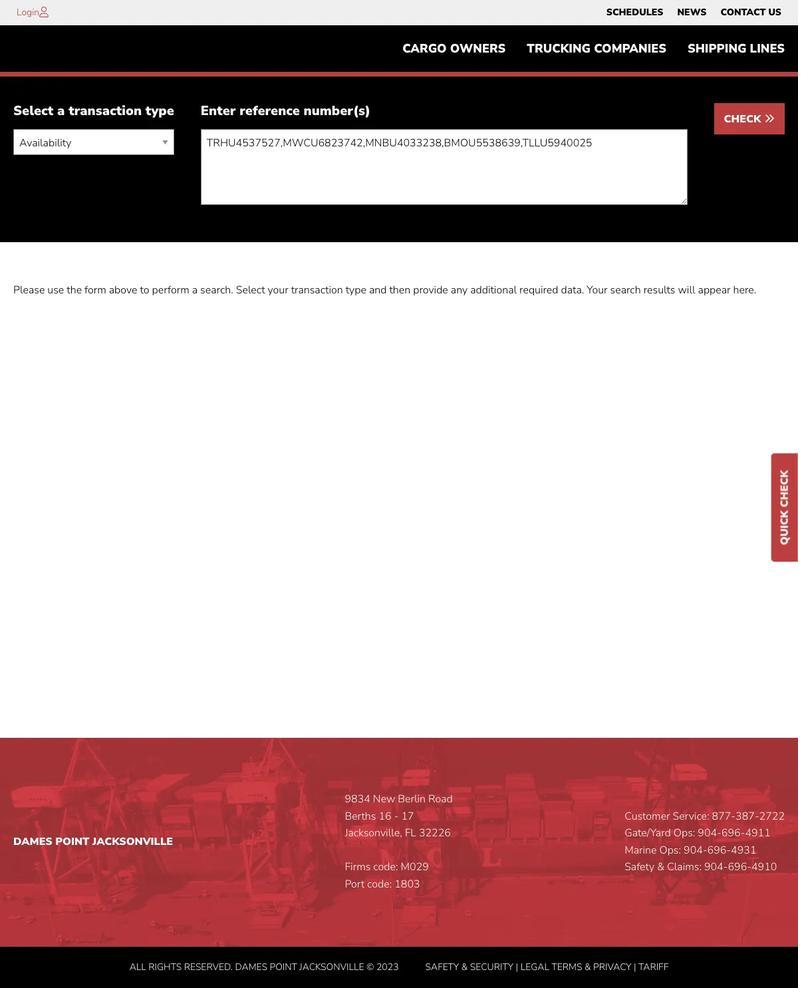 Task type: vqa. For each thing, say whether or not it's contained in the screenshot.
CLOSED to the middle
no



Task type: describe. For each thing, give the bounding box(es) containing it.
32226
[[419, 826, 451, 841]]

login
[[17, 6, 39, 19]]

check inside button
[[725, 112, 765, 127]]

1 vertical spatial dames
[[235, 961, 268, 974]]

footer containing 9834 new berlin road
[[0, 738, 799, 989]]

1 vertical spatial type
[[346, 283, 367, 298]]

reserved.
[[184, 961, 233, 974]]

check inside "link"
[[778, 470, 793, 507]]

firms code:  m029 port code:  1803
[[345, 860, 429, 892]]

to
[[140, 283, 149, 298]]

387-
[[736, 809, 760, 824]]

your
[[587, 283, 608, 298]]

perform
[[152, 283, 190, 298]]

m029
[[401, 860, 429, 875]]

port
[[345, 877, 365, 892]]

angle double right image
[[765, 113, 776, 124]]

1 vertical spatial point
[[270, 961, 297, 974]]

shipping lines
[[688, 41, 786, 57]]

gate/yard
[[625, 826, 672, 841]]

legal terms & privacy link
[[521, 961, 632, 974]]

1 vertical spatial a
[[192, 283, 198, 298]]

news link
[[678, 3, 707, 22]]

select a transaction type
[[13, 102, 174, 120]]

schedules link
[[607, 3, 664, 22]]

terms
[[552, 961, 583, 974]]

2722
[[760, 809, 786, 824]]

16
[[379, 809, 392, 824]]

0 vertical spatial 904-
[[699, 826, 722, 841]]

0 horizontal spatial &
[[462, 961, 468, 974]]

cargo owners link
[[392, 35, 517, 62]]

marine
[[625, 843, 657, 858]]

claims:
[[668, 860, 702, 875]]

results
[[644, 283, 676, 298]]

menu bar containing cargo owners
[[392, 35, 796, 62]]

-
[[395, 809, 399, 824]]

tariff link
[[639, 961, 669, 974]]

quick
[[778, 510, 793, 545]]

trucking companies link
[[517, 35, 678, 62]]

1 horizontal spatial transaction
[[291, 283, 343, 298]]

please use the form above to perform a search. select your transaction type and then provide any additional required data. your search results will appear here.
[[13, 283, 757, 298]]

berths
[[345, 809, 376, 824]]

0 vertical spatial code:
[[374, 860, 398, 875]]

service:
[[673, 809, 710, 824]]

9834 new berlin road berths 16 - 17 jacksonville, fl 32226
[[345, 792, 453, 841]]

17
[[402, 809, 415, 824]]

any
[[451, 283, 468, 298]]

your
[[268, 283, 289, 298]]

menu bar containing schedules
[[600, 3, 789, 22]]

& inside customer service: 877-387-2722 gate/yard ops: 904-696-4911 marine ops: 904-696-4931 safety & claims: 904-696-4910
[[658, 860, 665, 875]]

enter reference number(s)
[[201, 102, 371, 120]]

then
[[390, 283, 411, 298]]

tariff
[[639, 961, 669, 974]]

cargo owners
[[403, 41, 506, 57]]

0 horizontal spatial point
[[55, 835, 89, 849]]

shipping lines link
[[678, 35, 796, 62]]

quick check link
[[772, 453, 799, 562]]

berlin
[[398, 792, 426, 807]]

dames point jacksonville
[[13, 835, 173, 849]]

4931
[[732, 843, 757, 858]]

us
[[769, 6, 782, 19]]

here.
[[734, 283, 757, 298]]

cargo
[[403, 41, 447, 57]]

2 vertical spatial 904-
[[705, 860, 729, 875]]

will
[[679, 283, 696, 298]]

all rights reserved. dames point jacksonville © 2023
[[130, 961, 399, 974]]



Task type: locate. For each thing, give the bounding box(es) containing it.
check button
[[715, 103, 786, 135]]

0 horizontal spatial transaction
[[69, 102, 142, 120]]

shipping
[[688, 41, 747, 57]]

1 horizontal spatial &
[[585, 961, 591, 974]]

1 vertical spatial safety
[[426, 961, 459, 974]]

0 vertical spatial point
[[55, 835, 89, 849]]

companies
[[595, 41, 667, 57]]

1 horizontal spatial point
[[270, 961, 297, 974]]

menu bar up 'shipping'
[[600, 3, 789, 22]]

safety & security | legal terms & privacy | tariff
[[426, 961, 669, 974]]

legal
[[521, 961, 550, 974]]

1 horizontal spatial |
[[634, 961, 637, 974]]

ops: down service:
[[674, 826, 696, 841]]

user image
[[39, 7, 49, 17]]

rights
[[149, 961, 182, 974]]

904- down 877- at the bottom right of page
[[699, 826, 722, 841]]

use
[[48, 283, 64, 298]]

customer
[[625, 809, 671, 824]]

safety & security link
[[426, 961, 514, 974]]

quick check
[[778, 470, 793, 545]]

news
[[678, 6, 707, 19]]

877-
[[713, 809, 736, 824]]

reference
[[240, 102, 300, 120]]

1 horizontal spatial dames
[[235, 961, 268, 974]]

2023
[[377, 961, 399, 974]]

1 horizontal spatial jacksonville
[[300, 961, 364, 974]]

a
[[57, 102, 65, 120], [192, 283, 198, 298]]

menu bar
[[600, 3, 789, 22], [392, 35, 796, 62]]

transaction
[[69, 102, 142, 120], [291, 283, 343, 298]]

above
[[109, 283, 137, 298]]

jacksonville,
[[345, 826, 403, 841]]

ops: up claims:
[[660, 843, 682, 858]]

4911
[[746, 826, 771, 841]]

0 vertical spatial dames
[[13, 835, 52, 849]]

1 vertical spatial menu bar
[[392, 35, 796, 62]]

schedules
[[607, 6, 664, 19]]

1 vertical spatial jacksonville
[[300, 961, 364, 974]]

safety left security
[[426, 961, 459, 974]]

0 vertical spatial safety
[[625, 860, 655, 875]]

1 vertical spatial check
[[778, 470, 793, 507]]

search.
[[200, 283, 233, 298]]

point
[[55, 835, 89, 849], [270, 961, 297, 974]]

enter
[[201, 102, 236, 120]]

0 horizontal spatial |
[[516, 961, 519, 974]]

lines
[[751, 41, 786, 57]]

select
[[13, 102, 54, 120], [236, 283, 265, 298]]

0 vertical spatial menu bar
[[600, 3, 789, 22]]

the
[[67, 283, 82, 298]]

| left legal
[[516, 961, 519, 974]]

1803
[[395, 877, 420, 892]]

trucking
[[527, 41, 591, 57]]

1 horizontal spatial select
[[236, 283, 265, 298]]

9834
[[345, 792, 371, 807]]

contact us
[[721, 6, 782, 19]]

0 horizontal spatial jacksonville
[[93, 835, 173, 849]]

1 vertical spatial transaction
[[291, 283, 343, 298]]

0 horizontal spatial select
[[13, 102, 54, 120]]

road
[[429, 792, 453, 807]]

0 vertical spatial 696-
[[722, 826, 746, 841]]

menu bar down schedules link
[[392, 35, 796, 62]]

data.
[[562, 283, 585, 298]]

904- up claims:
[[684, 843, 708, 858]]

additional
[[471, 283, 517, 298]]

search
[[611, 283, 642, 298]]

provide
[[414, 283, 449, 298]]

contact
[[721, 6, 767, 19]]

1 vertical spatial code:
[[368, 877, 392, 892]]

1 | from the left
[[516, 961, 519, 974]]

0 vertical spatial select
[[13, 102, 54, 120]]

0 vertical spatial transaction
[[69, 102, 142, 120]]

©
[[367, 961, 374, 974]]

number(s)
[[304, 102, 371, 120]]

customer service: 877-387-2722 gate/yard ops: 904-696-4911 marine ops: 904-696-4931 safety & claims: 904-696-4910
[[625, 809, 786, 875]]

0 vertical spatial check
[[725, 112, 765, 127]]

2 vertical spatial 696-
[[729, 860, 752, 875]]

code:
[[374, 860, 398, 875], [368, 877, 392, 892]]

2 horizontal spatial &
[[658, 860, 665, 875]]

0 vertical spatial jacksonville
[[93, 835, 173, 849]]

security
[[470, 961, 514, 974]]

0 horizontal spatial check
[[725, 112, 765, 127]]

login link
[[17, 6, 39, 19]]

privacy
[[594, 961, 632, 974]]

& left claims:
[[658, 860, 665, 875]]

new
[[373, 792, 396, 807]]

all
[[130, 961, 146, 974]]

1 vertical spatial 696-
[[708, 843, 732, 858]]

0 vertical spatial ops:
[[674, 826, 696, 841]]

|
[[516, 961, 519, 974], [634, 961, 637, 974]]

2 | from the left
[[634, 961, 637, 974]]

1 vertical spatial ops:
[[660, 843, 682, 858]]

1 horizontal spatial safety
[[625, 860, 655, 875]]

0 vertical spatial a
[[57, 102, 65, 120]]

form
[[85, 283, 106, 298]]

footer
[[0, 738, 799, 989]]

trucking companies
[[527, 41, 667, 57]]

fl
[[405, 826, 417, 841]]

& left security
[[462, 961, 468, 974]]

1 horizontal spatial a
[[192, 283, 198, 298]]

type
[[146, 102, 174, 120], [346, 283, 367, 298]]

required
[[520, 283, 559, 298]]

0 vertical spatial type
[[146, 102, 174, 120]]

please
[[13, 283, 45, 298]]

code: up 1803
[[374, 860, 398, 875]]

904-
[[699, 826, 722, 841], [684, 843, 708, 858], [705, 860, 729, 875]]

1 vertical spatial select
[[236, 283, 265, 298]]

& right terms
[[585, 961, 591, 974]]

contact us link
[[721, 3, 782, 22]]

Enter reference number(s) text field
[[201, 129, 688, 205]]

0 horizontal spatial dames
[[13, 835, 52, 849]]

1 horizontal spatial type
[[346, 283, 367, 298]]

appear
[[699, 283, 731, 298]]

type left enter
[[146, 102, 174, 120]]

safety inside customer service: 877-387-2722 gate/yard ops: 904-696-4911 marine ops: 904-696-4931 safety & claims: 904-696-4910
[[625, 860, 655, 875]]

| left tariff link
[[634, 961, 637, 974]]

1 horizontal spatial check
[[778, 470, 793, 507]]

firms
[[345, 860, 371, 875]]

type left 'and'
[[346, 283, 367, 298]]

0 horizontal spatial a
[[57, 102, 65, 120]]

owners
[[451, 41, 506, 57]]

safety
[[625, 860, 655, 875], [426, 961, 459, 974]]

code: right port
[[368, 877, 392, 892]]

1 vertical spatial 904-
[[684, 843, 708, 858]]

696-
[[722, 826, 746, 841], [708, 843, 732, 858], [729, 860, 752, 875]]

safety down marine
[[625, 860, 655, 875]]

dames
[[13, 835, 52, 849], [235, 961, 268, 974]]

0 horizontal spatial type
[[146, 102, 174, 120]]

4910
[[752, 860, 778, 875]]

904- right claims:
[[705, 860, 729, 875]]

0 horizontal spatial safety
[[426, 961, 459, 974]]

and
[[369, 283, 387, 298]]



